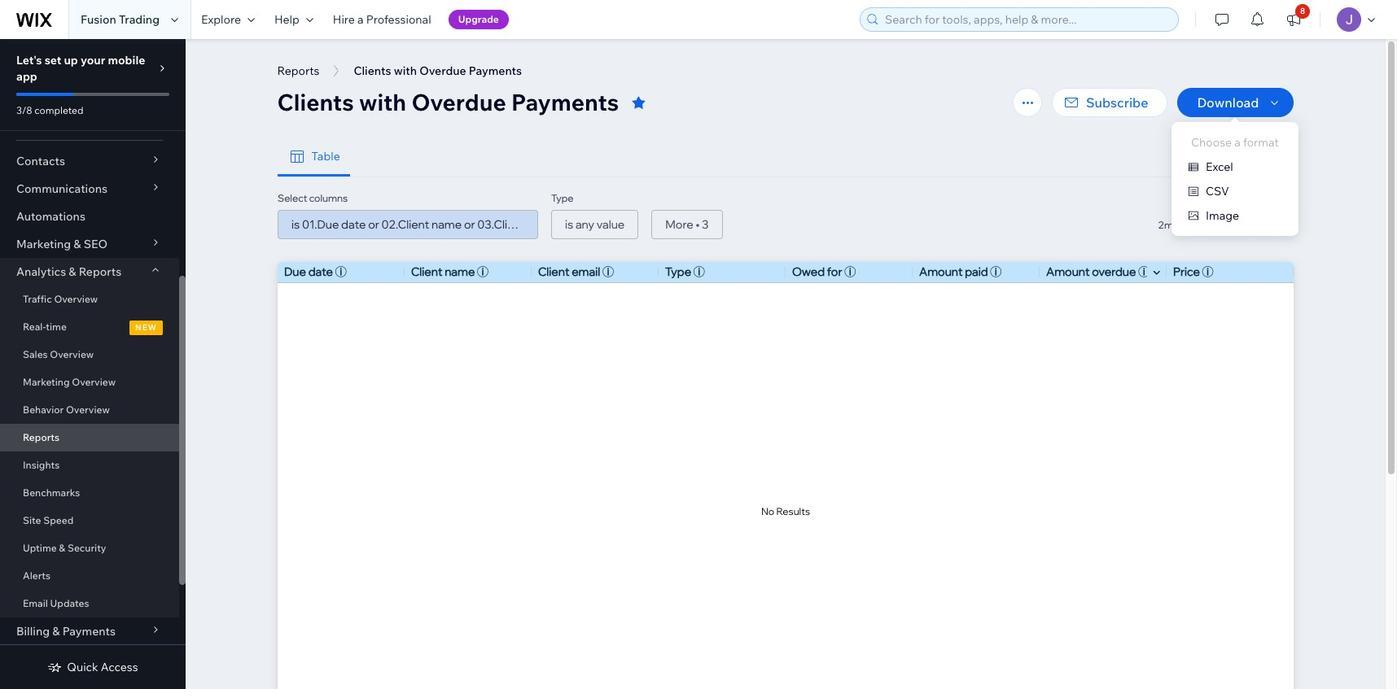 Task type: describe. For each thing, give the bounding box(es) containing it.
download button
[[1178, 88, 1294, 117]]

email
[[23, 598, 48, 610]]

csv
[[1206, 184, 1230, 199]]

traffic overview link
[[0, 286, 179, 314]]

automations link
[[0, 203, 179, 231]]

download
[[1198, 94, 1260, 111]]

reports inside analytics & reports popup button
[[79, 265, 122, 279]]

upgrade button
[[448, 10, 509, 29]]

reports button
[[269, 59, 328, 83]]

uptime
[[23, 542, 57, 555]]

updates
[[50, 598, 89, 610]]

quick access button
[[48, 661, 138, 675]]

marketing & seo
[[16, 237, 108, 252]]

fusion
[[81, 12, 116, 27]]

quick access
[[67, 661, 138, 675]]

contacts
[[16, 154, 65, 169]]

hire a professional
[[333, 12, 431, 27]]

billing
[[16, 625, 50, 639]]

table button
[[277, 137, 350, 177]]

clients with overdue payments inside button
[[354, 64, 522, 78]]

let's
[[16, 53, 42, 68]]

email updates
[[23, 598, 89, 610]]

payments inside popup button
[[62, 625, 116, 639]]

site
[[23, 515, 41, 527]]

your
[[81, 53, 105, 68]]

clients with overdue payments button
[[346, 59, 530, 83]]

set
[[45, 53, 61, 68]]

Search for tools, apps, help & more... field
[[880, 8, 1174, 31]]

subscribe button
[[1052, 88, 1168, 117]]

communications
[[16, 182, 108, 196]]

& for uptime
[[59, 542, 65, 555]]

help
[[274, 12, 300, 27]]

access
[[101, 661, 138, 675]]

uptime & security
[[23, 542, 106, 555]]

clients inside button
[[354, 64, 391, 78]]

overview for marketing overview
[[72, 376, 116, 389]]

completed
[[34, 104, 83, 116]]

upgrade
[[458, 13, 499, 25]]

billing & payments button
[[0, 618, 179, 646]]

site speed
[[23, 515, 74, 527]]

table
[[312, 149, 340, 164]]

sidebar element
[[0, 39, 186, 690]]

analytics & reports button
[[0, 258, 179, 286]]

excel button
[[1172, 155, 1299, 179]]

8
[[1301, 6, 1306, 16]]

real-time
[[23, 321, 67, 333]]

automations
[[16, 209, 85, 224]]

marketing for marketing & seo
[[16, 237, 71, 252]]

csv button
[[1172, 179, 1299, 204]]

security
[[68, 542, 106, 555]]

a for format
[[1235, 135, 1241, 150]]

behavior overview
[[23, 404, 110, 416]]

choose a format button
[[1172, 130, 1299, 155]]

overview for behavior overview
[[66, 404, 110, 416]]

reports for reports link
[[23, 432, 59, 444]]

overview for traffic overview
[[54, 293, 98, 305]]

reports for reports button
[[277, 64, 320, 78]]

marketing overview link
[[0, 369, 179, 397]]

professional
[[366, 12, 431, 27]]

1 vertical spatial overdue
[[412, 88, 506, 116]]

1 vertical spatial clients
[[277, 88, 354, 116]]



Task type: vqa. For each thing, say whether or not it's contained in the screenshot.
topmost Fulfillment
no



Task type: locate. For each thing, give the bounding box(es) containing it.
marketing up analytics
[[16, 237, 71, 252]]

analytics & reports
[[16, 265, 122, 279]]

1 vertical spatial a
[[1235, 135, 1241, 150]]

& right billing
[[52, 625, 60, 639]]

clients with overdue payments
[[354, 64, 522, 78], [277, 88, 619, 116]]

1 vertical spatial payments
[[512, 88, 619, 116]]

hire
[[333, 12, 355, 27]]

0 horizontal spatial reports
[[23, 432, 59, 444]]

0 vertical spatial overdue
[[420, 64, 466, 78]]

benchmarks
[[23, 487, 80, 499]]

mobile
[[108, 53, 145, 68]]

& left seo
[[74, 237, 81, 252]]

3/8 completed
[[16, 104, 83, 116]]

up
[[64, 53, 78, 68]]

& for marketing
[[74, 237, 81, 252]]

0 vertical spatial reports
[[277, 64, 320, 78]]

reports down seo
[[79, 265, 122, 279]]

hire a professional link
[[323, 0, 441, 39]]

reports down help button
[[277, 64, 320, 78]]

marketing up behavior
[[23, 376, 70, 389]]

overview down analytics & reports
[[54, 293, 98, 305]]

2 vertical spatial payments
[[62, 625, 116, 639]]

communications button
[[0, 175, 179, 203]]

seo
[[84, 237, 108, 252]]

insights link
[[0, 452, 179, 480]]

1 horizontal spatial a
[[1235, 135, 1241, 150]]

sales
[[23, 349, 48, 361]]

subscribe
[[1086, 94, 1149, 111]]

app
[[16, 69, 37, 84]]

explore
[[201, 12, 241, 27]]

1 horizontal spatial reports
[[79, 265, 122, 279]]

help button
[[265, 0, 323, 39]]

& for billing
[[52, 625, 60, 639]]

choose
[[1192, 135, 1232, 150]]

with inside button
[[394, 64, 417, 78]]

trading
[[119, 12, 160, 27]]

2 vertical spatial reports
[[23, 432, 59, 444]]

0 vertical spatial marketing
[[16, 237, 71, 252]]

new
[[135, 323, 157, 333]]

0 vertical spatial clients
[[354, 64, 391, 78]]

reports up the insights
[[23, 432, 59, 444]]

marketing inside marketing overview link
[[23, 376, 70, 389]]

analytics
[[16, 265, 66, 279]]

overdue
[[420, 64, 466, 78], [412, 88, 506, 116]]

marketing
[[16, 237, 71, 252], [23, 376, 70, 389]]

menu containing choose a format
[[1172, 130, 1299, 228]]

overview
[[54, 293, 98, 305], [50, 349, 94, 361], [72, 376, 116, 389], [66, 404, 110, 416]]

& down marketing & seo
[[69, 265, 76, 279]]

1 vertical spatial reports
[[79, 265, 122, 279]]

uptime & security link
[[0, 535, 179, 563]]

a right hire
[[358, 12, 364, 27]]

clients down hire a professional
[[354, 64, 391, 78]]

1 vertical spatial marketing
[[23, 376, 70, 389]]

0 vertical spatial payments
[[469, 64, 522, 78]]

overdue down the clients with overdue payments button
[[412, 88, 506, 116]]

marketing overview
[[23, 376, 116, 389]]

let's set up your mobile app
[[16, 53, 145, 84]]

3/8
[[16, 104, 32, 116]]

choose a format
[[1192, 135, 1279, 150]]

real-
[[23, 321, 46, 333]]

overdue down upgrade button on the top left
[[420, 64, 466, 78]]

a for professional
[[358, 12, 364, 27]]

0 horizontal spatial a
[[358, 12, 364, 27]]

menu
[[1172, 130, 1299, 228]]

marketing for marketing overview
[[23, 376, 70, 389]]

speed
[[43, 515, 74, 527]]

quick
[[67, 661, 98, 675]]

traffic
[[23, 293, 52, 305]]

with down professional
[[394, 64, 417, 78]]

&
[[74, 237, 81, 252], [69, 265, 76, 279], [59, 542, 65, 555], [52, 625, 60, 639]]

payments
[[469, 64, 522, 78], [512, 88, 619, 116], [62, 625, 116, 639]]

format
[[1244, 135, 1279, 150]]

alerts link
[[0, 563, 179, 591]]

benchmarks link
[[0, 480, 179, 507]]

reports inside reports link
[[23, 432, 59, 444]]

insights
[[23, 459, 60, 472]]

1 vertical spatial with
[[359, 88, 407, 116]]

behavior
[[23, 404, 64, 416]]

time
[[46, 321, 67, 333]]

& for analytics
[[69, 265, 76, 279]]

reports link
[[0, 424, 179, 452]]

behavior overview link
[[0, 397, 179, 424]]

contacts button
[[0, 147, 179, 175]]

8 button
[[1276, 0, 1312, 39]]

a
[[358, 12, 364, 27], [1235, 135, 1241, 150]]

email updates link
[[0, 591, 179, 618]]

0 vertical spatial clients with overdue payments
[[354, 64, 522, 78]]

payments inside button
[[469, 64, 522, 78]]

alerts
[[23, 570, 51, 582]]

overview down marketing overview link
[[66, 404, 110, 416]]

a left format
[[1235, 135, 1241, 150]]

a inside button
[[1235, 135, 1241, 150]]

clients
[[354, 64, 391, 78], [277, 88, 354, 116]]

1 vertical spatial clients with overdue payments
[[277, 88, 619, 116]]

image
[[1206, 209, 1240, 223]]

0 vertical spatial a
[[358, 12, 364, 27]]

& inside dropdown button
[[74, 237, 81, 252]]

sales overview link
[[0, 341, 179, 369]]

reports
[[277, 64, 320, 78], [79, 265, 122, 279], [23, 432, 59, 444]]

image button
[[1172, 204, 1299, 228]]

clients with overdue payments down the clients with overdue payments button
[[277, 88, 619, 116]]

overview down sales overview link
[[72, 376, 116, 389]]

excel
[[1206, 160, 1234, 174]]

with
[[394, 64, 417, 78], [359, 88, 407, 116]]

site speed link
[[0, 507, 179, 535]]

traffic overview
[[23, 293, 98, 305]]

overdue inside button
[[420, 64, 466, 78]]

fusion trading
[[81, 12, 160, 27]]

marketing & seo button
[[0, 231, 179, 258]]

overview up marketing overview
[[50, 349, 94, 361]]

billing & payments
[[16, 625, 116, 639]]

& right uptime
[[59, 542, 65, 555]]

with down the clients with overdue payments button
[[359, 88, 407, 116]]

overview for sales overview
[[50, 349, 94, 361]]

0 vertical spatial with
[[394, 64, 417, 78]]

clients with overdue payments down professional
[[354, 64, 522, 78]]

clients down reports button
[[277, 88, 354, 116]]

2 horizontal spatial reports
[[277, 64, 320, 78]]

sales overview
[[23, 349, 94, 361]]

marketing inside marketing & seo dropdown button
[[16, 237, 71, 252]]

reports inside reports button
[[277, 64, 320, 78]]



